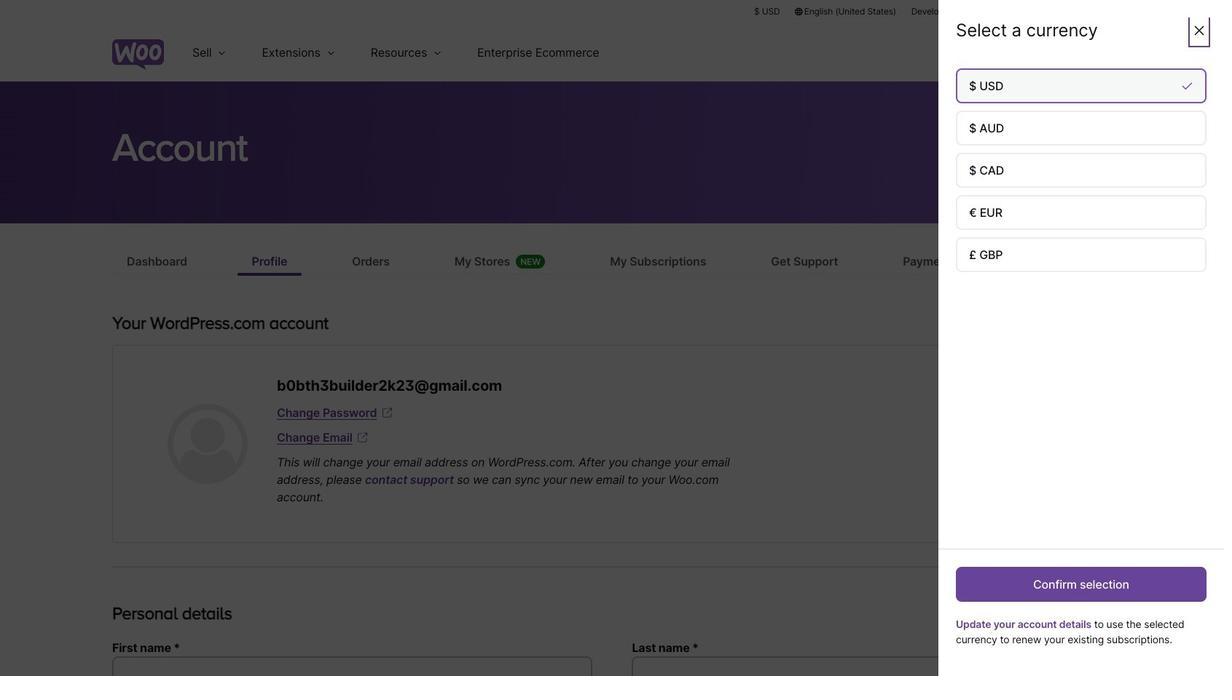 Task type: locate. For each thing, give the bounding box(es) containing it.
search image
[[1052, 41, 1075, 64]]

0 vertical spatial external link image
[[380, 406, 394, 420]]

None text field
[[112, 657, 592, 677], [632, 657, 1112, 677], [112, 657, 592, 677], [632, 657, 1112, 677]]

gravatar image image
[[168, 404, 248, 485]]

1 vertical spatial external link image
[[355, 431, 370, 445]]

close selector image
[[1192, 23, 1207, 38]]

external link image
[[380, 406, 394, 420], [355, 431, 370, 445]]

open account menu image
[[1089, 41, 1112, 64]]



Task type: describe. For each thing, give the bounding box(es) containing it.
0 horizontal spatial external link image
[[355, 431, 370, 445]]

1 horizontal spatial external link image
[[380, 406, 394, 420]]

service navigation menu element
[[1025, 29, 1112, 76]]



Task type: vqa. For each thing, say whether or not it's contained in the screenshot.
Button
no



